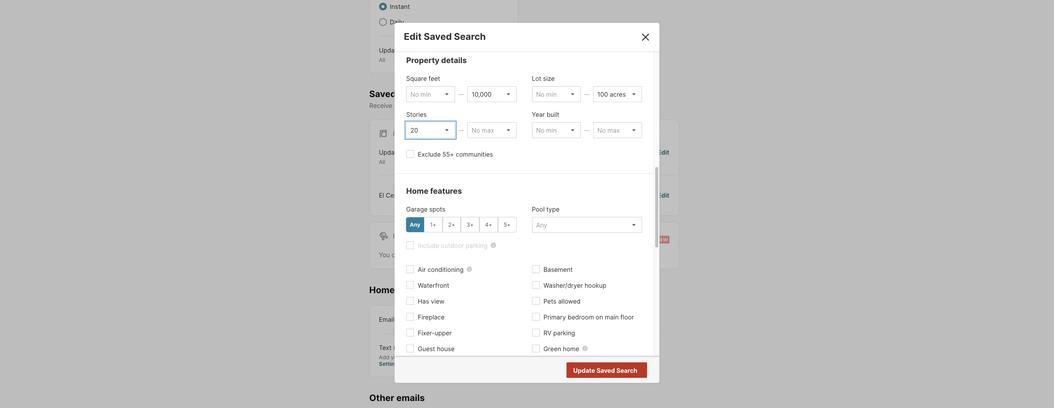 Task type: vqa. For each thing, say whether or not it's contained in the screenshot.
bottom "parking"
yes



Task type: describe. For each thing, give the bounding box(es) containing it.
include outdoor parking
[[418, 242, 488, 250]]

1 horizontal spatial searches
[[444, 251, 472, 259]]

include
[[418, 242, 439, 250]]

upper
[[435, 330, 452, 337]]

for for for rent
[[393, 233, 405, 241]]

primary
[[544, 314, 566, 322]]

no results button
[[597, 364, 646, 379]]

exclude 55+ communities
[[418, 151, 493, 158]]

number
[[422, 354, 441, 361]]

0 vertical spatial update
[[379, 47, 401, 54]]

air conditioning
[[418, 266, 464, 274]]

— for stories
[[459, 127, 464, 134]]

sale
[[407, 130, 423, 138]]

text (sms)
[[379, 344, 411, 352]]

5+
[[504, 222, 511, 228]]

fixer-upper
[[418, 330, 452, 337]]

0 horizontal spatial parking
[[466, 242, 488, 250]]

other emails
[[370, 393, 425, 404]]

you
[[379, 251, 390, 259]]

for for for sale
[[393, 130, 405, 138]]

— for lot size
[[585, 91, 590, 98]]

1 vertical spatial your
[[391, 354, 402, 361]]

lot
[[532, 75, 542, 82]]

exclude
[[418, 151, 441, 158]]

for sale
[[393, 130, 423, 138]]

has view
[[418, 298, 445, 306]]

bedroom
[[568, 314, 594, 322]]

results
[[616, 367, 637, 375]]

features
[[431, 187, 462, 196]]

green home
[[544, 346, 580, 353]]

can
[[392, 251, 402, 259]]

2 types from the top
[[402, 149, 419, 157]]

in
[[443, 354, 447, 361]]

lot size
[[532, 75, 555, 82]]

el cerrito test 1
[[379, 192, 425, 199]]

daily
[[390, 18, 404, 26]]

year built
[[532, 111, 560, 119]]

update inside button
[[574, 367, 596, 375]]

primary bedroom on main floor
[[544, 314, 634, 322]]

1+
[[430, 222, 437, 228]]

garage
[[407, 206, 428, 213]]

house
[[437, 346, 455, 353]]

garage spots
[[407, 206, 446, 213]]

edit saved search element
[[404, 31, 632, 42]]

fixer-
[[418, 330, 435, 337]]

spots
[[430, 206, 446, 213]]

communities
[[456, 151, 493, 158]]

2 update types all from the top
[[379, 149, 419, 166]]

stories
[[407, 111, 427, 119]]

basement
[[544, 266, 573, 274]]

outdoor
[[441, 242, 464, 250]]

account
[[449, 354, 471, 361]]

filters.
[[545, 102, 564, 110]]

built
[[547, 111, 560, 119]]

on inside edit saved search dialog
[[596, 314, 603, 322]]

5+ radio
[[498, 217, 517, 233]]

any
[[410, 222, 421, 228]]

search for edit saved search
[[454, 31, 486, 42]]

— for square feet
[[459, 91, 464, 98]]

rv parking
[[544, 330, 576, 337]]

your inside the saved searches receive timely notifications based on your preferred search filters.
[[480, 102, 493, 110]]

1 update types all from the top
[[379, 47, 419, 63]]

cerrito
[[386, 192, 406, 199]]

year
[[532, 111, 545, 119]]

fireplace
[[418, 314, 445, 322]]

create
[[404, 251, 423, 259]]

Any radio
[[406, 217, 425, 233]]

guest house
[[418, 346, 455, 353]]

air
[[418, 266, 426, 274]]

feet
[[429, 75, 440, 82]]

tours
[[397, 285, 420, 296]]

searching
[[490, 251, 519, 259]]

allowed
[[559, 298, 581, 306]]

update saved search
[[574, 367, 638, 375]]

add
[[379, 354, 390, 361]]

saved searches receive timely notifications based on your preferred search filters.
[[370, 89, 564, 110]]

3+
[[467, 222, 474, 228]]

square
[[407, 75, 427, 82]]

size
[[543, 75, 555, 82]]



Task type: locate. For each thing, give the bounding box(es) containing it.
parking
[[466, 242, 488, 250], [554, 330, 576, 337]]

0 horizontal spatial home
[[370, 285, 395, 296]]

test
[[408, 192, 421, 199]]

el
[[379, 192, 384, 199]]

all for the topmost edit button
[[379, 57, 385, 63]]

rv
[[544, 330, 552, 337]]

square feet
[[407, 75, 440, 82]]

green
[[544, 346, 562, 353]]

0 vertical spatial your
[[480, 102, 493, 110]]

1 vertical spatial for
[[393, 233, 405, 241]]

parking up while in the bottom left of the page
[[466, 242, 488, 250]]

edit saved search dialog
[[395, 23, 660, 409]]

update
[[379, 47, 401, 54], [379, 149, 401, 157], [574, 367, 596, 375]]

update down daily option
[[379, 47, 401, 54]]

update down home
[[574, 367, 596, 375]]

update types all down for sale
[[379, 149, 419, 166]]

1 horizontal spatial your
[[480, 102, 493, 110]]

1 horizontal spatial search
[[617, 367, 638, 375]]

(sms)
[[394, 344, 411, 352]]

0 horizontal spatial search
[[454, 31, 486, 42]]

search right no
[[617, 367, 638, 375]]

— for year built
[[585, 127, 590, 134]]

1 horizontal spatial parking
[[554, 330, 576, 337]]

1 types from the top
[[402, 47, 419, 54]]

—
[[459, 91, 464, 98], [585, 91, 590, 98], [459, 127, 464, 134], [585, 127, 590, 134]]

parking up green home
[[554, 330, 576, 337]]

edit
[[404, 31, 422, 42], [497, 47, 509, 54], [658, 149, 670, 157], [658, 192, 670, 199]]

0 vertical spatial for
[[393, 130, 405, 138]]

preferred
[[495, 102, 522, 110]]

searches inside the saved searches receive timely notifications based on your preferred search filters.
[[398, 89, 439, 99]]

phone
[[404, 354, 420, 361]]

home for home features
[[407, 187, 429, 196]]

on inside the saved searches receive timely notifications based on your preferred search filters.
[[471, 102, 479, 110]]

home inside edit saved search dialog
[[407, 187, 429, 196]]

emails
[[397, 393, 425, 404]]

washer/dryer
[[544, 282, 583, 290]]

main
[[605, 314, 619, 322]]

1 vertical spatial edit button
[[658, 148, 670, 166]]

details
[[442, 56, 467, 65]]

0 horizontal spatial your
[[391, 354, 402, 361]]

all up "el"
[[379, 159, 385, 166]]

types down for sale
[[402, 149, 419, 157]]

1 horizontal spatial home
[[407, 187, 429, 196]]

type
[[547, 206, 560, 213]]

view
[[431, 298, 445, 306]]

on left main
[[596, 314, 603, 322]]

1 vertical spatial types
[[402, 149, 419, 157]]

search inside button
[[617, 367, 638, 375]]

option group
[[406, 217, 517, 233]]

1 vertical spatial on
[[596, 314, 603, 322]]

update types all
[[379, 47, 419, 63], [379, 149, 419, 166]]

pets
[[544, 298, 557, 306]]

saved
[[424, 31, 452, 42], [370, 89, 396, 99], [425, 251, 443, 259], [597, 367, 615, 375]]

property
[[407, 56, 440, 65]]

2 vertical spatial edit button
[[658, 191, 670, 200]]

edit inside dialog
[[404, 31, 422, 42]]

pool
[[532, 206, 545, 213]]

on
[[471, 102, 479, 110], [596, 314, 603, 322]]

0 vertical spatial parking
[[466, 242, 488, 250]]

floor
[[621, 314, 634, 322]]

home
[[563, 346, 580, 353]]

option group containing any
[[406, 217, 517, 233]]

0 vertical spatial on
[[471, 102, 479, 110]]

searches down include outdoor parking
[[444, 251, 472, 259]]

1 vertical spatial searches
[[444, 251, 472, 259]]

guest
[[418, 346, 435, 353]]

all for edit button to the middle
[[379, 159, 385, 166]]

for
[[393, 130, 405, 138], [393, 233, 405, 241]]

0 vertical spatial types
[[402, 47, 419, 54]]

edit saved search
[[404, 31, 486, 42]]

0 vertical spatial searches
[[398, 89, 439, 99]]

types up property
[[402, 47, 419, 54]]

4+
[[485, 222, 493, 228]]

0 vertical spatial search
[[454, 31, 486, 42]]

account settings link
[[379, 354, 471, 368]]

1 vertical spatial all
[[379, 159, 385, 166]]

settings
[[379, 361, 402, 368]]

home features
[[407, 187, 462, 196]]

1 vertical spatial parking
[[554, 330, 576, 337]]

on right based
[[471, 102, 479, 110]]

saved inside the saved searches receive timely notifications based on your preferred search filters.
[[370, 89, 396, 99]]

1
[[422, 192, 425, 199]]

account settings
[[379, 354, 471, 368]]

0 vertical spatial all
[[379, 57, 385, 63]]

all
[[379, 57, 385, 63], [379, 159, 385, 166]]

list box
[[407, 86, 455, 102], [468, 86, 517, 102], [532, 86, 581, 102], [594, 86, 643, 102], [407, 122, 455, 138], [468, 122, 517, 138], [532, 122, 581, 138], [594, 122, 643, 138], [532, 217, 643, 233]]

washer/dryer hookup
[[544, 282, 607, 290]]

timely
[[394, 102, 412, 110]]

your left preferred
[[480, 102, 493, 110]]

home
[[407, 187, 429, 196], [370, 285, 395, 296]]

1 vertical spatial update types all
[[379, 149, 419, 166]]

searches down square on the top left of the page
[[398, 89, 439, 99]]

search for update saved search
[[617, 367, 638, 375]]

2+
[[449, 222, 455, 228]]

for left sale
[[393, 130, 405, 138]]

update down for sale
[[379, 149, 401, 157]]

4+ radio
[[480, 217, 498, 233]]

based
[[451, 102, 469, 110]]

search up details
[[454, 31, 486, 42]]

home left tours
[[370, 285, 395, 296]]

55+
[[443, 151, 454, 158]]

pets allowed
[[544, 298, 581, 306]]

1 horizontal spatial on
[[596, 314, 603, 322]]

notifications
[[414, 102, 450, 110]]

conditioning
[[428, 266, 464, 274]]

2 vertical spatial update
[[574, 367, 596, 375]]

home up garage
[[407, 187, 429, 196]]

while
[[473, 251, 489, 259]]

1 vertical spatial update
[[379, 149, 401, 157]]

for rent
[[393, 233, 424, 241]]

for left 'rent'
[[393, 233, 405, 241]]

update saved search button
[[567, 363, 648, 378]]

1 for from the top
[[393, 130, 405, 138]]

search
[[454, 31, 486, 42], [617, 367, 638, 375]]

home for home tours
[[370, 285, 395, 296]]

email
[[379, 316, 395, 324]]

receive
[[370, 102, 393, 110]]

all down daily option
[[379, 57, 385, 63]]

search
[[524, 102, 544, 110]]

1 vertical spatial search
[[617, 367, 638, 375]]

2+ radio
[[443, 217, 461, 233]]

text
[[379, 344, 392, 352]]

update types all up square on the top left of the page
[[379, 47, 419, 63]]

has
[[418, 298, 429, 306]]

0 horizontal spatial searches
[[398, 89, 439, 99]]

searches
[[398, 89, 439, 99], [444, 251, 472, 259]]

no
[[607, 367, 615, 375]]

property details
[[407, 56, 467, 65]]

option group inside edit saved search dialog
[[406, 217, 517, 233]]

pool type
[[532, 206, 560, 213]]

3+ radio
[[461, 217, 480, 233]]

Instant radio
[[379, 3, 387, 10]]

1 all from the top
[[379, 57, 385, 63]]

0 vertical spatial update types all
[[379, 47, 419, 63]]

0 vertical spatial home
[[407, 187, 429, 196]]

2 for from the top
[[393, 233, 405, 241]]

1+ radio
[[424, 217, 443, 233]]

0 vertical spatial edit button
[[497, 46, 509, 63]]

your up settings
[[391, 354, 402, 361]]

Daily radio
[[379, 18, 387, 26]]

you can create saved searches while searching for
[[379, 251, 531, 259]]

1 vertical spatial home
[[370, 285, 395, 296]]

no results
[[607, 367, 637, 375]]

0 horizontal spatial on
[[471, 102, 479, 110]]

rent
[[407, 233, 424, 241]]

edit button
[[497, 46, 509, 63], [658, 148, 670, 166], [658, 191, 670, 200]]

instant
[[390, 3, 410, 10]]

add your phone number in
[[379, 354, 449, 361]]

saved inside update saved search button
[[597, 367, 615, 375]]

2 all from the top
[[379, 159, 385, 166]]



